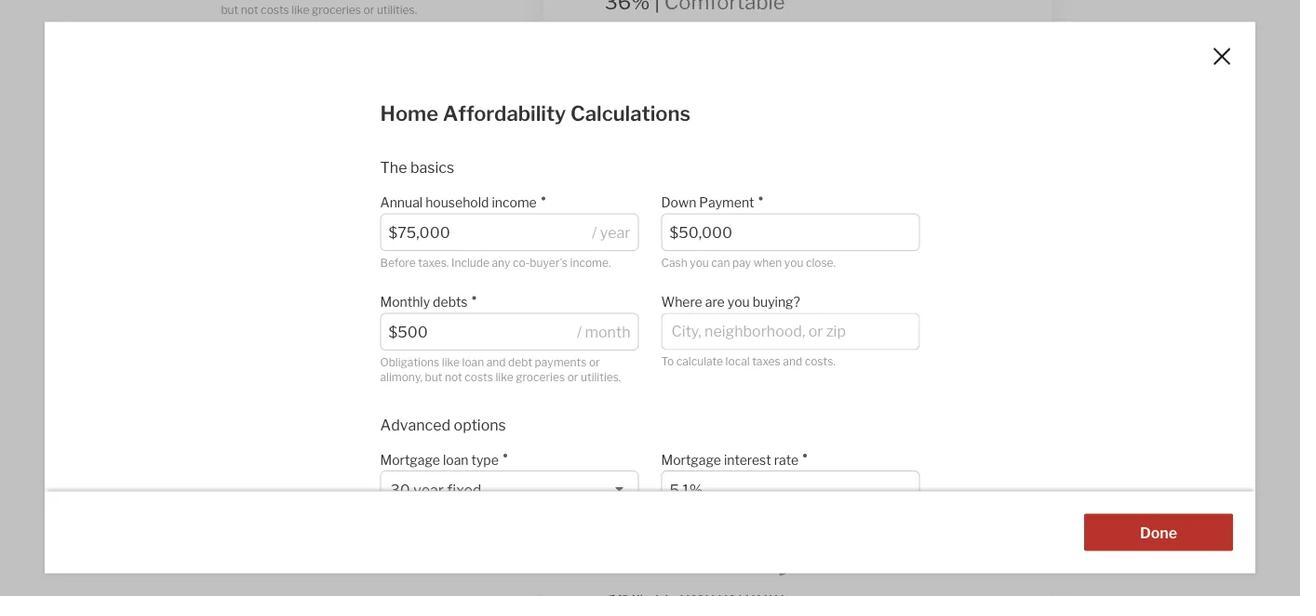 Task type: locate. For each thing, give the bounding box(es) containing it.
City, neighborhood, or zip search field
[[661, 313, 920, 350], [221, 343, 502, 380]]

utilities.
[[377, 3, 417, 17], [581, 371, 621, 384]]

1 vertical spatial to
[[221, 384, 234, 398]]

mortgage
[[380, 452, 440, 468], [661, 452, 721, 468]]

obligations inside the home affordability calculations dialog
[[380, 355, 440, 369]]

1 vertical spatial buying?
[[325, 322, 380, 340]]

fixed
[[447, 481, 482, 499]]

home up "my"
[[320, 187, 360, 205]]

the
[[380, 158, 407, 177]]

buying?
[[753, 294, 800, 310], [325, 322, 380, 340]]

1 vertical spatial when
[[754, 256, 782, 269]]

payments
[[376, 0, 427, 1], [535, 355, 587, 369]]

groceries
[[312, 3, 361, 17], [516, 371, 565, 384]]

add my home equity
[[290, 231, 433, 249]]

you can afford
[[778, 547, 955, 579]]

groceries inside the home affordability calculations dialog
[[516, 371, 565, 384]]

0 vertical spatial to calculate local taxes and costs.
[[661, 355, 836, 368]]

cash you can pay when you close.
[[221, 149, 396, 162], [661, 256, 836, 269]]

1 vertical spatial not
[[445, 371, 462, 384]]

before taxes. include any co-buyer's income.
[[380, 256, 611, 269]]

annual household income
[[380, 195, 537, 211]]

to inside the home affordability calculations dialog
[[661, 355, 674, 368]]

1 horizontal spatial are
[[705, 294, 725, 310]]

0 horizontal spatial groceries
[[312, 3, 361, 17]]

like
[[283, 0, 301, 1], [292, 3, 309, 17], [442, 355, 460, 369], [496, 371, 513, 384]]

add for add a location to see homes that fit your budget
[[597, 99, 626, 117]]

1 horizontal spatial but
[[425, 371, 442, 384]]

0 vertical spatial pay
[[292, 149, 311, 162]]

can down payment
[[711, 256, 730, 269]]

fit
[[827, 99, 842, 117]]

where are you buying? inside the home affordability calculations dialog
[[661, 294, 800, 310]]

to left sell?
[[363, 187, 378, 205]]

1 vertical spatial but
[[425, 371, 442, 384]]

/ up income.
[[592, 224, 597, 242]]

1 mortgage from the left
[[380, 452, 440, 468]]

0 horizontal spatial where are you buying?
[[221, 322, 380, 340]]

0 vertical spatial costs
[[261, 3, 289, 17]]

mortgage for mortgage loan type
[[380, 452, 440, 468]]

1 horizontal spatial cash you can pay when you close.
[[661, 256, 836, 269]]

down payment
[[661, 195, 754, 211]]

0 vertical spatial payments
[[376, 0, 427, 1]]

when
[[313, 149, 342, 162], [754, 256, 782, 269]]

mortgage interest rate. required field. element
[[661, 443, 911, 471]]

1 horizontal spatial /
[[592, 224, 597, 242]]

1 vertical spatial close.
[[806, 256, 836, 269]]

1 horizontal spatial alimony,
[[443, 0, 486, 1]]

0 horizontal spatial to calculate local taxes and costs.
[[221, 384, 395, 398]]

mortgage inside mortgage interest rate. required field. element
[[661, 452, 721, 468]]

cash up do
[[221, 149, 247, 162]]

mortgage left interest
[[661, 452, 721, 468]]

0 vertical spatial when
[[313, 149, 342, 162]]

can up have on the top of page
[[271, 149, 290, 162]]

home right "my"
[[346, 231, 386, 249]]

30 year fixed
[[390, 481, 482, 499]]

to left see
[[699, 99, 714, 117]]

1 vertical spatial local
[[285, 384, 310, 398]]

1 horizontal spatial costs.
[[805, 355, 836, 368]]

add left "my"
[[290, 231, 319, 249]]

buying? down down payment text field
[[753, 294, 800, 310]]

1 vertical spatial /
[[577, 323, 582, 341]]

cash you can pay when you close. up do you have a home to sell?
[[221, 149, 396, 162]]

0 horizontal spatial taxes
[[312, 384, 340, 398]]

1 vertical spatial cash you can pay when you close.
[[661, 256, 836, 269]]

1 vertical spatial costs
[[465, 371, 493, 384]]

home
[[380, 101, 438, 126]]

much
[[623, 547, 692, 579]]

1 horizontal spatial add
[[597, 99, 626, 117]]

and
[[327, 0, 347, 1], [783, 355, 802, 368], [487, 355, 506, 369], [343, 384, 362, 398]]

0 horizontal spatial not
[[241, 3, 258, 17]]

done button
[[1084, 515, 1233, 552]]

do you have a home to sell?
[[221, 187, 412, 205]]

loan
[[303, 0, 325, 1], [462, 355, 484, 369], [443, 452, 469, 468]]

0 horizontal spatial can
[[271, 149, 290, 162]]

location
[[641, 99, 696, 117]]

close.
[[366, 149, 396, 162], [806, 256, 836, 269]]

0 vertical spatial to
[[699, 99, 714, 117]]

affordability
[[443, 101, 566, 126]]

advanced
[[380, 416, 451, 434]]

buying? down add my home equity
[[325, 322, 380, 340]]

home
[[320, 187, 360, 205], [346, 231, 386, 249]]

0 horizontal spatial add
[[290, 231, 319, 249]]

year
[[600, 224, 631, 242], [413, 481, 444, 499]]

0 vertical spatial /
[[592, 224, 597, 242]]

not
[[241, 3, 258, 17], [445, 371, 462, 384]]

1 vertical spatial can
[[711, 256, 730, 269]]

annual household income. required field. element
[[380, 185, 630, 213]]

down
[[661, 195, 697, 211]]

1 horizontal spatial a
[[629, 99, 637, 117]]

0 horizontal spatial city, neighborhood, or zip search field
[[221, 343, 502, 380]]

1 horizontal spatial to
[[699, 99, 714, 117]]

are
[[705, 294, 725, 310], [271, 322, 294, 340]]

0 vertical spatial can
[[271, 149, 290, 162]]

or
[[430, 0, 441, 1], [364, 3, 374, 17], [589, 355, 600, 369], [568, 371, 578, 384]]

to
[[661, 355, 674, 368], [221, 384, 234, 398]]

1 vertical spatial where are you buying?
[[221, 322, 380, 340]]

costs inside the home affordability calculations dialog
[[465, 371, 493, 384]]

2 vertical spatial calculate
[[448, 547, 560, 579]]

options
[[454, 416, 506, 434]]

1 horizontal spatial where
[[661, 294, 703, 310]]

0 horizontal spatial close.
[[366, 149, 396, 162]]

0 horizontal spatial debt
[[349, 0, 373, 1]]

0 vertical spatial year
[[600, 224, 631, 242]]

0 horizontal spatial utilities.
[[377, 3, 417, 17]]

0 vertical spatial calculate
[[676, 355, 723, 368]]

income.
[[570, 256, 611, 269]]

obligations like loan and debt payments or alimony, but not costs like groceries or utilities.
[[221, 0, 486, 17], [380, 355, 621, 384]]

home inside button
[[346, 231, 386, 249]]

1 horizontal spatial when
[[754, 256, 782, 269]]

when down down payment text field
[[754, 256, 782, 269]]

but
[[221, 3, 238, 17], [425, 371, 442, 384]]

0 vertical spatial not
[[241, 3, 258, 17]]

a left location
[[629, 99, 637, 117]]

1 horizontal spatial payments
[[535, 355, 587, 369]]

mortgage loan type. required field. element
[[380, 443, 630, 471]]

add my home equity button
[[221, 221, 502, 258]]

cash you can pay when you close. down down payment text field
[[661, 256, 836, 269]]

include
[[451, 256, 490, 269]]

1 vertical spatial obligations like loan and debt payments or alimony, but not costs like groceries or utilities.
[[380, 355, 621, 384]]

add for add my home equity
[[290, 231, 319, 249]]

2 vertical spatial loan
[[443, 452, 469, 468]]

year up income.
[[600, 224, 631, 242]]

1 horizontal spatial not
[[445, 371, 462, 384]]

Cash text field
[[237, 114, 486, 132]]

1 horizontal spatial year
[[600, 224, 631, 242]]

cash down 'down' on the top right
[[661, 256, 688, 269]]

1 horizontal spatial debt
[[508, 355, 532, 369]]

1 horizontal spatial can
[[711, 256, 730, 269]]

add inside button
[[290, 231, 319, 249]]

0 vertical spatial where are you buying?
[[661, 294, 800, 310]]

/ left the 'month' on the bottom of the page
[[577, 323, 582, 341]]

1 horizontal spatial close.
[[806, 256, 836, 269]]

0 horizontal spatial buying?
[[325, 322, 380, 340]]

add
[[597, 99, 626, 117], [290, 231, 319, 249]]

obligations
[[221, 0, 280, 1], [380, 355, 440, 369]]

1 horizontal spatial city, neighborhood, or zip search field
[[661, 313, 920, 350]]

1 vertical spatial obligations
[[380, 355, 440, 369]]

how
[[345, 547, 401, 579]]

Down Payment text field
[[670, 224, 912, 242]]

close. down cash text field
[[366, 149, 396, 162]]

you
[[250, 149, 269, 162], [344, 149, 363, 162], [244, 187, 269, 205], [690, 256, 709, 269], [785, 256, 804, 269], [728, 294, 750, 310], [297, 322, 322, 340]]

1 vertical spatial payments
[[535, 355, 587, 369]]

sell?
[[381, 187, 412, 205]]

1 vertical spatial home
[[346, 231, 386, 249]]

homes
[[745, 99, 793, 117]]

1 horizontal spatial costs
[[465, 371, 493, 384]]

costs
[[261, 3, 289, 17], [465, 371, 493, 384]]

cash
[[221, 149, 247, 162], [661, 256, 688, 269]]

1 vertical spatial a
[[309, 187, 317, 205]]

1 horizontal spatial where are you buying?
[[661, 294, 800, 310]]

home affordability calculations dialog
[[45, 22, 1256, 597]]

0 vertical spatial costs.
[[805, 355, 836, 368]]

pay down down payment text field
[[733, 256, 751, 269]]

a
[[629, 99, 637, 117], [309, 187, 317, 205]]

obligations like loan and debt payments or alimony, but not costs like groceries or utilities. inside the home affordability calculations dialog
[[380, 355, 621, 384]]

to
[[699, 99, 714, 117], [363, 187, 378, 205]]

1 horizontal spatial mortgage
[[661, 452, 721, 468]]

1 vertical spatial cash
[[661, 256, 688, 269]]

any
[[492, 256, 511, 269]]

cash you can pay when you close. inside the home affordability calculations dialog
[[661, 256, 836, 269]]

1 vertical spatial utilities.
[[581, 371, 621, 384]]

year right the 30
[[413, 481, 444, 499]]

/
[[592, 224, 597, 242], [577, 323, 582, 341]]

debt
[[349, 0, 373, 1], [508, 355, 532, 369]]

local
[[726, 355, 750, 368], [285, 384, 310, 398]]

1 vertical spatial are
[[271, 322, 294, 340]]

costs.
[[805, 355, 836, 368], [364, 384, 395, 398]]

/ month
[[577, 323, 631, 341]]

taxes
[[752, 355, 781, 368], [312, 384, 340, 398]]

down payment. required field. element
[[661, 185, 911, 213]]

1 vertical spatial loan
[[462, 355, 484, 369]]

calculate
[[676, 355, 723, 368], [236, 384, 283, 398], [448, 547, 560, 579]]

mortgage loan type
[[380, 452, 499, 468]]

to calculate local taxes and costs.
[[661, 355, 836, 368], [221, 384, 395, 398]]

0 horizontal spatial cash
[[221, 149, 247, 162]]

/ year
[[592, 224, 631, 242]]

0 vertical spatial add
[[597, 99, 626, 117]]

pay up have on the top of page
[[292, 149, 311, 162]]

to calculate local taxes and costs. inside the home affordability calculations dialog
[[661, 355, 836, 368]]

1 horizontal spatial to calculate local taxes and costs.
[[661, 355, 836, 368]]

1 horizontal spatial local
[[726, 355, 750, 368]]

0 vertical spatial local
[[726, 355, 750, 368]]

city, neighborhood, or zip search field inside the home affordability calculations dialog
[[661, 313, 920, 350]]

1 horizontal spatial pay
[[733, 256, 751, 269]]

basics
[[410, 158, 454, 177]]

0 horizontal spatial costs.
[[364, 384, 395, 398]]

pay inside the home affordability calculations dialog
[[733, 256, 751, 269]]

when up do you have a home to sell?
[[313, 149, 342, 162]]

close. down down payment text field
[[806, 256, 836, 269]]

0 horizontal spatial mortgage
[[380, 452, 440, 468]]

add left location
[[597, 99, 626, 117]]

0 vertical spatial but
[[221, 3, 238, 17]]

2 mortgage from the left
[[661, 452, 721, 468]]

1 horizontal spatial utilities.
[[581, 371, 621, 384]]

0 horizontal spatial alimony,
[[380, 371, 423, 384]]

1 vertical spatial debt
[[508, 355, 532, 369]]

1 horizontal spatial taxes
[[752, 355, 781, 368]]

1 horizontal spatial groceries
[[516, 371, 565, 384]]

can
[[271, 149, 290, 162], [711, 256, 730, 269]]

where
[[661, 294, 703, 310], [221, 322, 268, 340]]

0 horizontal spatial year
[[413, 481, 444, 499]]

mortgage up the 30
[[380, 452, 440, 468]]

where are you buying?
[[661, 294, 800, 310], [221, 322, 380, 340]]

a right have on the top of page
[[309, 187, 317, 205]]

household
[[426, 195, 489, 211]]

mortgage inside mortgage loan type. required field. element
[[380, 452, 440, 468]]

equity
[[389, 231, 433, 249]]



Task type: vqa. For each thing, say whether or not it's contained in the screenshot.
Down Payment. Required field. element
yes



Task type: describe. For each thing, give the bounding box(es) containing it.
taxes inside the home affordability calculations dialog
[[752, 355, 781, 368]]

annual
[[380, 195, 423, 211]]

payment
[[699, 195, 754, 211]]

month
[[585, 323, 631, 341]]

type
[[471, 452, 499, 468]]

0 horizontal spatial but
[[221, 3, 238, 17]]

but inside the home affordability calculations dialog
[[425, 371, 442, 384]]

mortgage interest rate
[[661, 452, 799, 468]]

0 horizontal spatial pay
[[292, 149, 311, 162]]

/ for / month
[[577, 323, 582, 341]]

utilities. inside the home affordability calculations dialog
[[581, 371, 621, 384]]

how we calculate how much house you can afford
[[345, 547, 955, 579]]

before
[[380, 256, 416, 269]]

add a location to see homes that fit your budget
[[597, 99, 930, 117]]

can inside the home affordability calculations dialog
[[711, 256, 730, 269]]

0 vertical spatial debt
[[349, 0, 373, 1]]

year for 30
[[413, 481, 444, 499]]

we
[[407, 547, 443, 579]]

are inside the home affordability calculations dialog
[[705, 294, 725, 310]]

0 horizontal spatial when
[[313, 149, 342, 162]]

calculate inside the home affordability calculations dialog
[[676, 355, 723, 368]]

calculations
[[570, 101, 691, 126]]

0 vertical spatial a
[[629, 99, 637, 117]]

buying? inside the home affordability calculations dialog
[[753, 294, 800, 310]]

co-
[[513, 256, 530, 269]]

interest
[[724, 452, 771, 468]]

do
[[221, 187, 241, 205]]

buyer's
[[530, 256, 568, 269]]

Monthly debts text field
[[389, 323, 572, 341]]

1 vertical spatial costs.
[[364, 384, 395, 398]]

0 horizontal spatial payments
[[376, 0, 427, 1]]

close. inside the home affordability calculations dialog
[[806, 256, 836, 269]]

not inside the home affordability calculations dialog
[[445, 371, 462, 384]]

0 vertical spatial obligations like loan and debt payments or alimony, but not costs like groceries or utilities.
[[221, 0, 486, 17]]

cash inside the home affordability calculations dialog
[[661, 256, 688, 269]]

my
[[322, 231, 343, 249]]

mortgage for mortgage interest rate
[[661, 452, 721, 468]]

alimony, inside the home affordability calculations dialog
[[380, 371, 423, 384]]

0 vertical spatial alimony,
[[443, 0, 486, 1]]

that
[[796, 99, 824, 117]]

home affordability calculations
[[380, 101, 691, 126]]

0 horizontal spatial obligations
[[221, 0, 280, 1]]

income
[[492, 195, 537, 211]]

30
[[390, 481, 410, 499]]

monthly
[[380, 294, 430, 310]]

0 vertical spatial loan
[[303, 0, 325, 1]]

done
[[1140, 525, 1177, 543]]

0 vertical spatial groceries
[[312, 3, 361, 17]]

have
[[273, 187, 306, 205]]

the basics
[[380, 158, 454, 177]]

where inside the home affordability calculations dialog
[[661, 294, 703, 310]]

advanced options
[[380, 416, 506, 434]]

see
[[717, 99, 742, 117]]

rate
[[774, 452, 799, 468]]

when inside the home affordability calculations dialog
[[754, 256, 782, 269]]

monthly debts
[[380, 294, 468, 310]]

1 horizontal spatial calculate
[[448, 547, 560, 579]]

payments inside the home affordability calculations dialog
[[535, 355, 587, 369]]

/ for / year
[[592, 224, 597, 242]]

your
[[846, 99, 877, 117]]

debt inside the home affordability calculations dialog
[[508, 355, 532, 369]]

0 vertical spatial cash you can pay when you close.
[[221, 149, 396, 162]]

local inside the home affordability calculations dialog
[[726, 355, 750, 368]]

year for /
[[600, 224, 631, 242]]

0 horizontal spatial to
[[221, 384, 234, 398]]

1 vertical spatial calculate
[[236, 384, 283, 398]]

0 horizontal spatial to
[[363, 187, 378, 205]]

1 vertical spatial taxes
[[312, 384, 340, 398]]

0 horizontal spatial a
[[309, 187, 317, 205]]

0 vertical spatial home
[[320, 187, 360, 205]]

budget
[[880, 99, 930, 117]]

Mortgage interest rate text field
[[670, 481, 912, 499]]

Annual household income text field
[[389, 224, 585, 242]]

1 vertical spatial to calculate local taxes and costs.
[[221, 384, 395, 398]]

0 vertical spatial cash
[[221, 149, 247, 162]]

how
[[566, 547, 618, 579]]

house
[[698, 547, 773, 579]]

0 horizontal spatial where
[[221, 322, 268, 340]]

monthly debts. required field. element
[[380, 285, 630, 313]]

taxes.
[[418, 256, 449, 269]]

debts
[[433, 294, 468, 310]]

costs. inside the home affordability calculations dialog
[[805, 355, 836, 368]]

0 horizontal spatial are
[[271, 322, 294, 340]]



